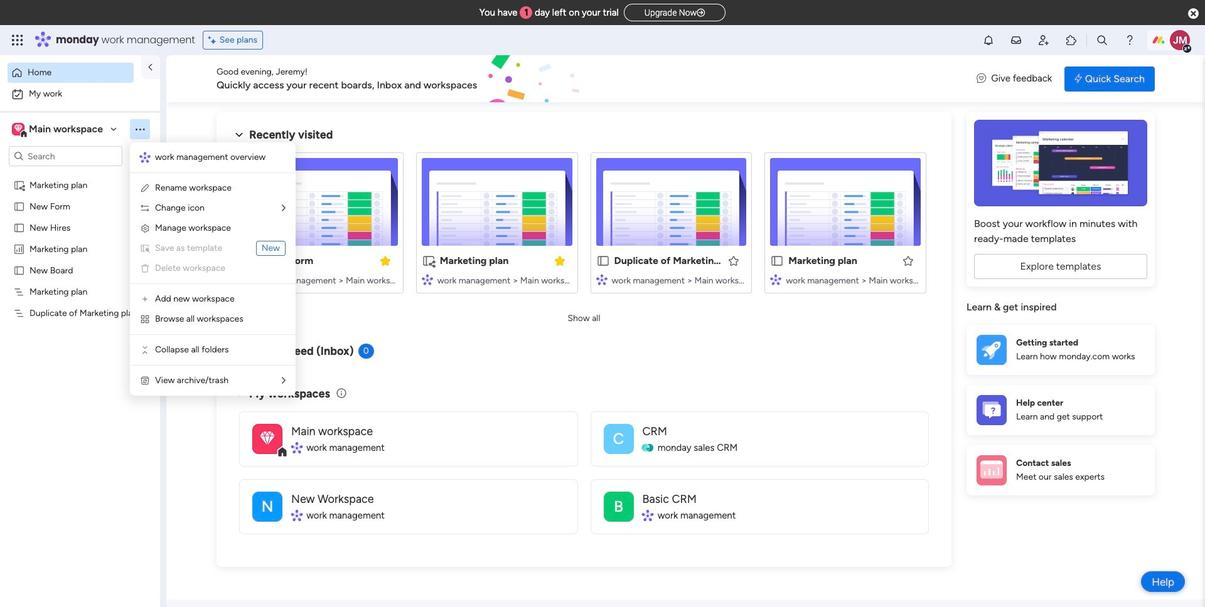 Task type: describe. For each thing, give the bounding box(es) containing it.
quick search results list box
[[232, 143, 937, 309]]

help image
[[1124, 34, 1137, 46]]

v2 user feedback image
[[977, 72, 987, 86]]

0 horizontal spatial public board image
[[13, 264, 25, 276]]

change icon image
[[140, 203, 150, 214]]

see plans image
[[208, 33, 220, 47]]

templates image image
[[978, 120, 1144, 207]]

workspace selection element
[[12, 122, 105, 138]]

collapse all folders image
[[140, 345, 150, 355]]

public dashboard image
[[13, 243, 25, 255]]

update feed image
[[1010, 34, 1023, 46]]

notifications image
[[983, 34, 995, 46]]

1 vertical spatial option
[[8, 84, 153, 104]]

contact sales element
[[967, 446, 1156, 496]]

jeremy miller image
[[1171, 30, 1191, 50]]

dapulse rightstroke image
[[697, 8, 705, 18]]

2 menu item from the top
[[140, 261, 286, 276]]

service icon image
[[140, 244, 150, 254]]

view archive/trash image
[[140, 376, 150, 386]]

v2 bolt switch image
[[1075, 72, 1083, 86]]

workspace options image
[[134, 123, 146, 135]]

1 vertical spatial public board image
[[13, 222, 25, 234]]

0 vertical spatial public board image
[[13, 200, 25, 212]]

rename workspace image
[[140, 183, 150, 193]]

delete workspace image
[[140, 264, 150, 274]]

shareable board image
[[422, 254, 436, 268]]

manage workspace image
[[140, 224, 150, 234]]

2 horizontal spatial public board image
[[771, 254, 785, 268]]



Task type: vqa. For each thing, say whether or not it's contained in the screenshot.
dapulse x slim Icon
no



Task type: locate. For each thing, give the bounding box(es) containing it.
select product image
[[11, 34, 24, 46]]

Search in workspace field
[[26, 149, 105, 164]]

1 vertical spatial menu item
[[140, 261, 286, 276]]

search everything image
[[1096, 34, 1109, 46]]

list box
[[0, 172, 160, 493]]

browse all workspaces image
[[140, 315, 150, 325]]

2 vertical spatial public board image
[[247, 254, 261, 268]]

list arrow image
[[282, 377, 286, 386]]

dapulse close image
[[1189, 8, 1199, 20]]

0 horizontal spatial add to favorites image
[[728, 255, 741, 267]]

list arrow image
[[282, 204, 286, 213]]

workspace image
[[12, 122, 24, 136], [14, 122, 23, 136], [604, 492, 634, 522]]

menu item
[[140, 241, 286, 256], [140, 261, 286, 276]]

2 remove from favorites image from the left
[[554, 255, 566, 267]]

add to favorites image for rightmost public board icon
[[902, 255, 915, 267]]

invite members image
[[1038, 34, 1051, 46]]

getting started element
[[967, 325, 1156, 375]]

public board image up component image
[[247, 254, 261, 268]]

1 add to favorites image from the left
[[728, 255, 741, 267]]

0 vertical spatial option
[[8, 63, 134, 83]]

0 vertical spatial menu item
[[140, 241, 286, 256]]

workspace image
[[252, 424, 283, 454], [604, 424, 634, 454], [260, 428, 275, 451], [252, 492, 283, 522]]

public board image down shareable board icon
[[13, 200, 25, 212]]

public board image
[[13, 200, 25, 212], [13, 222, 25, 234], [247, 254, 261, 268]]

menu
[[130, 143, 296, 396]]

1 horizontal spatial add to favorites image
[[902, 255, 915, 267]]

component image
[[771, 274, 782, 285]]

help center element
[[967, 385, 1156, 436]]

public board image up public dashboard icon at the top of page
[[13, 222, 25, 234]]

option
[[8, 63, 134, 83], [8, 84, 153, 104], [0, 174, 160, 176]]

remove from favorites image for public board image to the bottom
[[379, 255, 392, 267]]

0 horizontal spatial remove from favorites image
[[379, 255, 392, 267]]

monday marketplace image
[[1066, 34, 1078, 46]]

add to favorites image
[[728, 255, 741, 267], [902, 255, 915, 267]]

close recently visited image
[[232, 127, 247, 143]]

1 remove from favorites image from the left
[[379, 255, 392, 267]]

add to favorites image for public board icon to the middle
[[728, 255, 741, 267]]

1 horizontal spatial remove from favorites image
[[554, 255, 566, 267]]

0 element
[[358, 344, 374, 359]]

remove from favorites image
[[379, 255, 392, 267], [554, 255, 566, 267]]

1 horizontal spatial public board image
[[596, 254, 610, 268]]

shareable board image
[[13, 179, 25, 191]]

component image
[[247, 274, 259, 285]]

public board image
[[596, 254, 610, 268], [771, 254, 785, 268], [13, 264, 25, 276]]

2 vertical spatial option
[[0, 174, 160, 176]]

add new workspace image
[[140, 295, 150, 305]]

remove from favorites image for shareable board image
[[554, 255, 566, 267]]

1 menu item from the top
[[140, 241, 286, 256]]

close my workspaces image
[[232, 387, 247, 402]]

2 add to favorites image from the left
[[902, 255, 915, 267]]



